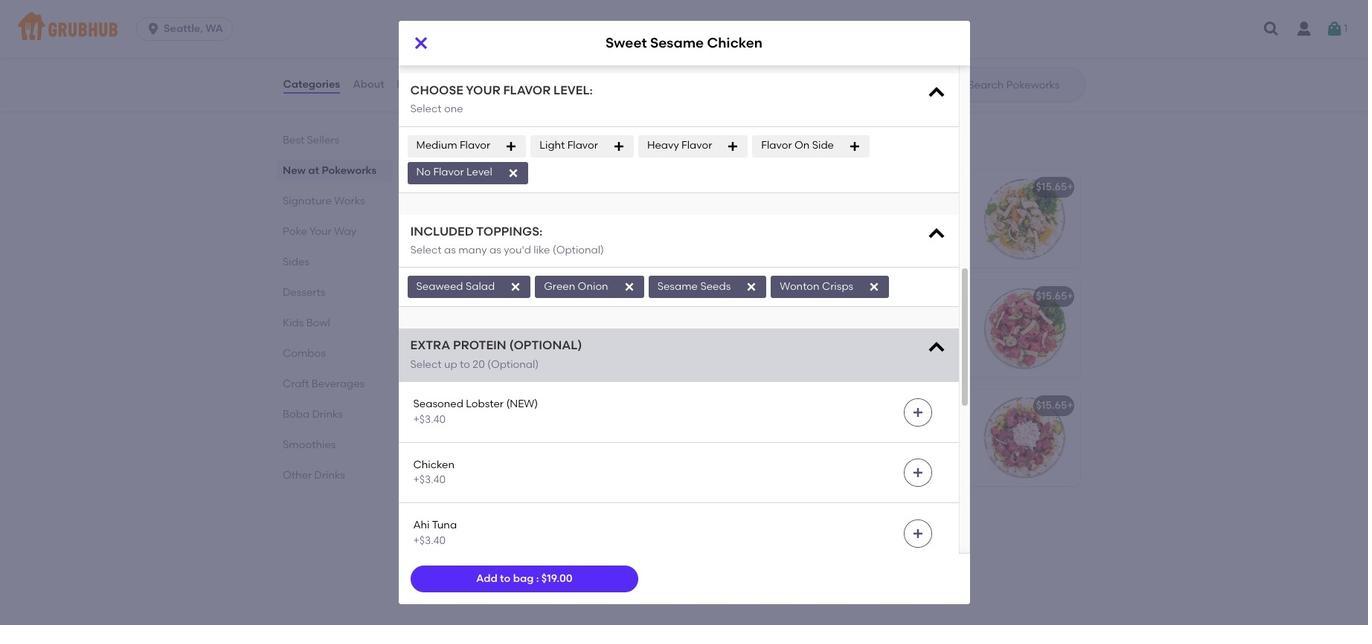 Task type: vqa. For each thing, say whether or not it's contained in the screenshot.
person
no



Task type: describe. For each thing, give the bounding box(es) containing it.
sweet for aioli
[[538, 311, 568, 324]]

yuzu
[[434, 400, 458, 412]]

$15.65 + for hawaiian ahi image
[[1036, 290, 1074, 303]]

noodle
[[812, 18, 849, 31]]

ahi tuna, cucumber, sweet onion, edamame, sriracha aioli flavor, masago, green onion, sesame seeds, onion crisps, shredded nori served over a bowl of white rice.
[[434, 311, 620, 385]]

extra protein (optional) select up to 20 (optional)
[[410, 339, 582, 371]]

over for sesame
[[470, 481, 492, 494]]

crisps
[[822, 281, 854, 293]]

luxe lobster bowl image for sweet
[[635, 171, 747, 268]]

of for crisps,
[[494, 372, 504, 385]]

sweet for ponzu
[[575, 421, 605, 433]]

shredded inside ahi tuna, cucumber, sweet onion, edamame, sriracha aioli flavor, masago, green onion, sesame seeds, onion crisps, shredded nori served over a bowl of white rice.
[[499, 357, 547, 369]]

chicken noodle soup
[[767, 18, 878, 31]]

svg image inside main navigation navigation
[[1263, 20, 1280, 38]]

a for onion
[[458, 372, 465, 385]]

onion, down sriracha on the left of page
[[513, 342, 544, 354]]

chicken +$3.40
[[413, 459, 455, 487]]

sellers
[[307, 134, 339, 147]]

+ for luxe lobster bowl image corresponding to chicken
[[734, 18, 740, 31]]

served for seeds,
[[572, 357, 605, 369]]

noodles
[[871, 54, 910, 67]]

select inside the choose your flavor level: select one
[[410, 103, 442, 116]]

chicken
[[804, 39, 843, 52]]

served for onion,
[[434, 481, 468, 494]]

ramen
[[835, 54, 868, 67]]

select inside extra protein (optional) select up to 20 (optional)
[[410, 359, 442, 371]]

kale,
[[518, 545, 542, 558]]

1 vertical spatial to
[[500, 573, 511, 585]]

sesame seeds
[[657, 281, 731, 293]]

sweet inside organic firm tofu, cucumber, sweet onion, shredded kale, edamame, sweet shoyu flavor, avocado, green onion, seaweed salad, sesame seeds served over a bowl of white rice.
[[582, 530, 612, 543]]

side
[[812, 139, 834, 152]]

ahi inside ahi tuna, cucumber, sweet onion, edamame, sriracha aioli flavor, masago, green onion, sesame seeds, onion crisps, shredded nori served over a bowl of white rice.
[[434, 311, 451, 324]]

green
[[544, 281, 575, 293]]

up
[[444, 359, 457, 371]]

craft
[[282, 378, 309, 391]]

bowl inside organic firm tofu, cucumber, sweet onion, shredded kale, edamame, sweet shoyu flavor, avocado, green onion, seaweed salad, sesame seeds served over a bowl of white rice.
[[504, 591, 528, 603]]

onion inside ahi tuna, cucumber, sweet onion, edamame, sriracha aioli flavor, masago, green onion, sesame seeds, onion crisps, shredded nori served over a bowl of white rice.
[[434, 357, 462, 369]]

orange
[[468, 25, 506, 38]]

categories button
[[282, 58, 341, 112]]

hawaiian
[[767, 290, 817, 303]]

ahi up tuna,
[[465, 290, 482, 303]]

$15.65 + for umami ahi image
[[1036, 400, 1074, 412]]

$15.65 for sweet sesame chicken image
[[1036, 181, 1067, 194]]

1 vertical spatial signature works
[[282, 195, 365, 208]]

20
[[473, 359, 485, 371]]

kids bowl
[[282, 317, 330, 330]]

seattle, wa button
[[136, 17, 239, 41]]

cucumber, inside organic firm tofu, cucumber, sweet onion, shredded kale, edamame, sweet shoyu flavor, avocado, green onion, seaweed salad, sesame seeds served over a bowl of white rice.
[[526, 530, 580, 543]]

$15.65 for hawaiian ahi image
[[1036, 290, 1067, 303]]

1 horizontal spatial signature
[[422, 136, 499, 155]]

pineapple,
[[468, 436, 522, 449]]

medium
[[416, 139, 457, 152]]

drinks for other drinks
[[314, 469, 345, 482]]

flavor on side
[[761, 139, 834, 152]]

onions.
[[913, 84, 949, 97]]

onion, down organic
[[434, 545, 465, 558]]

ahi inside ahi tuna +$3.40
[[413, 520, 430, 532]]

about
[[353, 78, 384, 91]]

seaweed
[[416, 281, 463, 293]]

crisps
[[574, 466, 604, 479]]

(optional)
[[509, 339, 582, 353]]

no flavor level
[[416, 166, 492, 179]]

reviews
[[397, 78, 438, 91]]

wonton crisps
[[780, 281, 854, 293]]

firm
[[478, 530, 498, 543]]

flavor for light flavor
[[567, 139, 598, 152]]

one
[[444, 103, 463, 116]]

sesame inside ahi tuna, cucumber, sweet onion, edamame, sriracha aioli flavor, masago, green onion, sesame seeds, onion crisps, shredded nori served over a bowl of white rice.
[[546, 342, 586, 354]]

salmon
[[494, 400, 533, 412]]

+$3.40 inside 'seasoned lobster (new) +$3.40'
[[413, 413, 446, 426]]

other drinks
[[282, 469, 345, 482]]

beverages
[[311, 378, 364, 391]]

cucumber, for sriracha
[[482, 311, 536, 324]]

(optional) inside extra protein (optional) select up to 20 (optional)
[[487, 359, 539, 371]]

sides
[[282, 256, 309, 269]]

1
[[1344, 22, 1348, 35]]

1 vertical spatial sesame
[[801, 181, 842, 194]]

heavy flavor
[[647, 139, 712, 152]]

reviews button
[[396, 58, 439, 112]]

breast
[[846, 39, 878, 52]]

over for onion
[[434, 372, 456, 385]]

add
[[476, 573, 498, 585]]

+ for sweet sesame chicken image
[[1067, 181, 1074, 194]]

noodle
[[916, 69, 951, 82]]

salmon,
[[476, 421, 516, 433]]

flavor left on
[[761, 139, 792, 152]]

sweet inside organic firm tofu, cucumber, sweet onion, shredded kale, edamame, sweet shoyu flavor, avocado, green onion, seaweed salad, sesame seeds served over a bowl of white rice.
[[434, 560, 465, 573]]

shoyu inside organic firm tofu, cucumber, sweet onion, shredded kale, edamame, sweet shoyu flavor, avocado, green onion, seaweed salad, sesame seeds served over a bowl of white rice.
[[468, 560, 498, 573]]

white for shredded
[[507, 372, 534, 385]]

choose
[[410, 83, 463, 97]]

broth.
[[829, 69, 859, 82]]

+$3.40 inside ahi tuna +$3.40
[[413, 535, 446, 547]]

level
[[466, 166, 492, 179]]

a inside organic firm tofu, cucumber, sweet onion, shredded kale, edamame, sweet shoyu flavor, avocado, green onion, seaweed salad, sesame seeds served over a bowl of white rice.
[[494, 591, 501, 603]]

mandarin
[[416, 25, 465, 38]]

is
[[795, 84, 802, 97]]

sweet shoyu tofu (v)
[[434, 509, 539, 522]]

seeds, inside atlantic salmon, cucumber, sweet onion, pineapple, cilantro, ponzu fresh flavor, seaweed salad, green onion, sesame seeds, onion crisps served over a bowl of white rice.
[[509, 466, 541, 479]]

tofu
[[501, 509, 523, 522]]

spicy ahi image
[[635, 281, 747, 377]]

1 vertical spatial works
[[334, 195, 365, 208]]

0 vertical spatial works
[[502, 136, 551, 155]]

combined
[[881, 39, 932, 52]]

ahi right the hawaiian
[[819, 290, 836, 303]]

sesame inside organic firm tofu, cucumber, sweet onion, shredded kale, edamame, sweet shoyu flavor, avocado, green onion, seaweed salad, sesame seeds served over a bowl of white rice.
[[549, 576, 588, 588]]

no
[[416, 166, 431, 179]]

garnished
[[804, 84, 855, 97]]

0 horizontal spatial with
[[767, 54, 789, 67]]

drinks for boba drinks
[[312, 408, 342, 421]]

categories
[[283, 78, 340, 91]]

seaweed inside atlantic salmon, cucumber, sweet onion, pineapple, cilantro, ponzu fresh flavor, seaweed salad, green onion, sesame seeds, onion crisps served over a bowl of white rice.
[[497, 451, 542, 464]]

best sellers
[[282, 134, 339, 147]]

flavor, inside organic firm tofu, cucumber, sweet onion, shredded kale, edamame, sweet shoyu flavor, avocado, green onion, seaweed salad, sesame seeds served over a bowl of white rice.
[[501, 560, 531, 573]]

(new)
[[506, 398, 538, 411]]

organic firm tofu, cucumber, sweet onion, shredded kale, edamame, sweet shoyu flavor, avocado, green onion, seaweed salad, sesame seeds served over a bowl of white rice.
[[434, 530, 620, 603]]

$15.65 for umami ahi image
[[1036, 400, 1067, 412]]

2 vertical spatial bowl
[[306, 317, 330, 330]]

lobster for sweet sesame chicken
[[460, 181, 499, 194]]

soup
[[767, 84, 792, 97]]

+ for spicy ahi image
[[734, 290, 740, 303]]

$15.65 + for spicy ahi image
[[703, 290, 740, 303]]

:
[[536, 573, 539, 585]]

protein
[[453, 339, 506, 353]]

tuna
[[432, 520, 457, 532]]

served inside organic firm tofu, cucumber, sweet onion, shredded kale, edamame, sweet shoyu flavor, avocado, green onion, seaweed salad, sesame seeds served over a bowl of white rice.
[[434, 591, 468, 603]]

our
[[936, 54, 952, 67]]

salad
[[466, 281, 495, 293]]

umami ahi image
[[968, 390, 1080, 487]]

avocado,
[[534, 560, 581, 573]]

+ for umami ahi image
[[1067, 400, 1074, 412]]

sesame inside atlantic salmon, cucumber, sweet onion, pineapple, cilantro, ponzu fresh flavor, seaweed salad, green onion, sesame seeds, onion crisps served over a bowl of white rice.
[[468, 466, 507, 479]]

$15.65 + for sweet sesame chicken image
[[1036, 181, 1074, 194]]

way
[[334, 225, 356, 238]]

wa
[[206, 22, 223, 35]]

toppings:
[[476, 224, 543, 239]]

fresh
[[434, 451, 461, 464]]

light flavor
[[540, 139, 598, 152]]

seaweed salad
[[416, 281, 495, 293]]

flavor
[[503, 83, 551, 97]]



Task type: locate. For each thing, give the bounding box(es) containing it.
0 vertical spatial white
[[507, 372, 534, 385]]

seeds
[[590, 576, 620, 588]]

works down the choose your flavor level: select one
[[502, 136, 551, 155]]

luxe lobster bowl
[[434, 18, 526, 31], [434, 181, 526, 194]]

sweet up crisps
[[575, 421, 605, 433]]

1 vertical spatial (optional)
[[487, 359, 539, 371]]

served inside ahi tuna, cucumber, sweet onion, edamame, sriracha aioli flavor, masago, green onion, sesame seeds, onion crisps, shredded nori served over a bowl of white rice.
[[572, 357, 605, 369]]

0 vertical spatial cucumber,
[[482, 311, 536, 324]]

seasoned
[[413, 398, 463, 411]]

of inside atlantic salmon, cucumber, sweet onion, pineapple, cilantro, ponzu fresh flavor, seaweed salad, green onion, sesame seeds, onion crisps served over a bowl of white rice.
[[530, 481, 540, 494]]

green inside savory chicken breast combined with delicate ramen noodles and our savory miso broth. this warm noodle soup is garnished with green onions.
[[881, 84, 911, 97]]

flavor,
[[562, 327, 592, 339], [464, 451, 494, 464], [501, 560, 531, 573]]

white inside atlantic salmon, cucumber, sweet onion, pineapple, cilantro, ponzu fresh flavor, seaweed salad, green onion, sesame seeds, onion crisps served over a bowl of white rice.
[[543, 481, 570, 494]]

select down included
[[410, 244, 442, 257]]

2 vertical spatial over
[[470, 591, 492, 603]]

0 horizontal spatial as
[[444, 244, 456, 257]]

a
[[458, 372, 465, 385], [494, 481, 501, 494], [494, 591, 501, 603]]

seaweed inside organic firm tofu, cucumber, sweet onion, shredded kale, edamame, sweet shoyu flavor, avocado, green onion, seaweed salad, sesame seeds served over a bowl of white rice.
[[468, 576, 513, 588]]

bowl for crisps,
[[468, 372, 492, 385]]

3 select from the top
[[410, 359, 442, 371]]

edamame, up avocado,
[[544, 545, 600, 558]]

shredded down (optional)
[[499, 357, 547, 369]]

0 vertical spatial flavor,
[[562, 327, 592, 339]]

onion
[[434, 357, 462, 369], [544, 466, 572, 479]]

shredded down firm
[[468, 545, 516, 558]]

of inside ahi tuna, cucumber, sweet onion, edamame, sriracha aioli flavor, masago, green onion, sesame seeds, onion crisps, shredded nori served over a bowl of white rice.
[[494, 372, 504, 385]]

seaweed
[[497, 451, 542, 464], [468, 576, 513, 588]]

lobster inside 'seasoned lobster (new) +$3.40'
[[466, 398, 504, 411]]

seeds, right (optional)
[[588, 342, 620, 354]]

works
[[502, 136, 551, 155], [334, 195, 365, 208]]

1 horizontal spatial seeds,
[[588, 342, 620, 354]]

flavor for no flavor level
[[433, 166, 464, 179]]

0 horizontal spatial works
[[334, 195, 365, 208]]

1 vertical spatial cucumber,
[[518, 421, 572, 433]]

seeds, inside ahi tuna, cucumber, sweet onion, edamame, sriracha aioli flavor, masago, green onion, sesame seeds, onion crisps, shredded nori served over a bowl of white rice.
[[588, 342, 620, 354]]

ponzu inside atlantic salmon, cucumber, sweet onion, pineapple, cilantro, ponzu fresh flavor, seaweed salad, green onion, sesame seeds, onion crisps served over a bowl of white rice.
[[568, 436, 598, 449]]

flavor, right aioli on the bottom of page
[[562, 327, 592, 339]]

1 luxe lobster bowl from the top
[[434, 18, 526, 31]]

$19.00
[[542, 573, 573, 585]]

delicate
[[791, 54, 832, 67]]

white down $19.00 at left
[[543, 591, 570, 603]]

choose your flavor level: select one
[[410, 83, 593, 116]]

1 vertical spatial of
[[530, 481, 540, 494]]

of for seeds,
[[530, 481, 540, 494]]

1 vertical spatial seaweed
[[468, 576, 513, 588]]

over inside ahi tuna, cucumber, sweet onion, edamame, sriracha aioli flavor, masago, green onion, sesame seeds, onion crisps, shredded nori served over a bowl of white rice.
[[434, 372, 456, 385]]

search icon image
[[945, 76, 962, 94]]

green down the warm
[[881, 84, 911, 97]]

served down organic
[[434, 591, 468, 603]]

chicken noodle soup image
[[968, 8, 1080, 105]]

to inside extra protein (optional) select up to 20 (optional)
[[460, 359, 470, 371]]

0 vertical spatial luxe lobster bowl image
[[635, 8, 747, 105]]

luxe left orange
[[434, 18, 458, 31]]

luxe lobster bowl image
[[635, 8, 747, 105], [635, 171, 747, 268]]

a up sweet shoyu tofu (v)
[[494, 481, 501, 494]]

bowl down 20
[[468, 372, 492, 385]]

0 vertical spatial seeds,
[[588, 342, 620, 354]]

soup
[[852, 18, 878, 31]]

bag
[[513, 573, 534, 585]]

0 vertical spatial shoyu
[[468, 509, 499, 522]]

poke
[[282, 225, 307, 238]]

green up seeds
[[584, 560, 613, 573]]

ponzu up crisps
[[568, 436, 598, 449]]

Search Pokeworks search field
[[967, 78, 1081, 92]]

white inside ahi tuna, cucumber, sweet onion, edamame, sriracha aioli flavor, masago, green onion, sesame seeds, onion crisps, shredded nori served over a bowl of white rice.
[[507, 372, 534, 385]]

2 vertical spatial of
[[530, 591, 540, 603]]

like
[[534, 244, 550, 257]]

seaweed down firm
[[468, 576, 513, 588]]

1 vertical spatial white
[[543, 481, 570, 494]]

onion, left add
[[434, 576, 465, 588]]

1 vertical spatial over
[[470, 481, 492, 494]]

this
[[862, 69, 882, 82]]

of down extra protein (optional) select up to 20 (optional)
[[494, 372, 504, 385]]

shredded
[[499, 357, 547, 369], [468, 545, 516, 558]]

sweet inside ahi tuna, cucumber, sweet onion, edamame, sriracha aioli flavor, masago, green onion, sesame seeds, onion crisps, shredded nori served over a bowl of white rice.
[[538, 311, 568, 324]]

0 horizontal spatial signature
[[282, 195, 331, 208]]

masago,
[[434, 342, 479, 354]]

lobster for chicken noodle soup
[[460, 18, 499, 31]]

0 vertical spatial ponzu
[[460, 400, 491, 412]]

0 horizontal spatial seeds,
[[509, 466, 541, 479]]

green onion
[[544, 281, 608, 293]]

rice. for nori
[[537, 372, 558, 385]]

bowl for sweet sesame chicken
[[501, 181, 526, 194]]

select
[[410, 103, 442, 116], [410, 244, 442, 257], [410, 359, 442, 371]]

1 vertical spatial a
[[494, 481, 501, 494]]

svg image
[[1263, 20, 1280, 38], [505, 140, 517, 152], [926, 224, 947, 244], [510, 282, 522, 293], [623, 282, 635, 293], [746, 282, 758, 293], [926, 338, 947, 359], [912, 467, 924, 479], [912, 528, 924, 540]]

lobster up salmon,
[[466, 398, 504, 411]]

2 vertical spatial served
[[434, 591, 468, 603]]

cucumber, up sriracha on the left of page
[[482, 311, 536, 324]]

1 vertical spatial luxe
[[434, 181, 458, 194]]

bowl inside atlantic salmon, cucumber, sweet onion, pineapple, cilantro, ponzu fresh flavor, seaweed salad, green onion, sesame seeds, onion crisps served over a bowl of white rice.
[[504, 481, 528, 494]]

bowl up flavor
[[501, 18, 526, 31]]

rice. for crisps
[[573, 481, 594, 494]]

luxe for sweet sesame chicken
[[434, 181, 458, 194]]

many
[[458, 244, 487, 257]]

1 vertical spatial rice.
[[573, 481, 594, 494]]

2 vertical spatial cucumber,
[[526, 530, 580, 543]]

2 vertical spatial sweet
[[582, 530, 612, 543]]

1 as from the left
[[444, 244, 456, 257]]

tuna,
[[453, 311, 479, 324]]

1 vertical spatial signature
[[282, 195, 331, 208]]

svg image inside the seattle, wa button
[[146, 22, 161, 36]]

2 select from the top
[[410, 244, 442, 257]]

1 vertical spatial sweet
[[575, 421, 605, 433]]

bowl up tofu
[[504, 481, 528, 494]]

flavor, inside ahi tuna, cucumber, sweet onion, edamame, sriracha aioli flavor, masago, green onion, sesame seeds, onion crisps, shredded nori served over a bowl of white rice.
[[562, 327, 592, 339]]

best
[[282, 134, 304, 147]]

over down add
[[470, 591, 492, 603]]

2 vertical spatial rice.
[[573, 591, 594, 603]]

luxe lobster bowl for chicken
[[434, 18, 526, 31]]

light
[[540, 139, 565, 152]]

1 vertical spatial shoyu
[[468, 560, 498, 573]]

2 vertical spatial flavor,
[[501, 560, 531, 573]]

0 vertical spatial rice.
[[537, 372, 558, 385]]

bowl
[[501, 18, 526, 31], [501, 181, 526, 194], [306, 317, 330, 330]]

luxe lobster bowl up your
[[434, 18, 526, 31]]

(optional) right like
[[553, 244, 604, 257]]

1 vertical spatial salad,
[[516, 576, 546, 588]]

$15.65 +
[[703, 18, 740, 31], [703, 181, 740, 194], [1036, 181, 1074, 194], [703, 290, 740, 303], [1036, 290, 1074, 303], [1036, 400, 1074, 412]]

new
[[282, 164, 305, 177]]

with down 'this'
[[858, 84, 879, 97]]

crisps,
[[465, 357, 497, 369]]

0 vertical spatial with
[[767, 54, 789, 67]]

select inside 'included toppings: select as many as you'd like (optional)'
[[410, 244, 442, 257]]

edamame, inside organic firm tofu, cucumber, sweet onion, shredded kale, edamame, sweet shoyu flavor, avocado, green onion, seaweed salad, sesame seeds served over a bowl of white rice.
[[544, 545, 600, 558]]

luxe lobster bowl for sweet
[[434, 181, 526, 194]]

cucumber, up 'cilantro,'
[[518, 421, 572, 433]]

+ for hawaiian ahi image
[[1067, 290, 1074, 303]]

tofu,
[[500, 530, 523, 543]]

seasoned lobster (new) +$3.40
[[413, 398, 538, 426]]

flavor for medium flavor
[[460, 139, 490, 152]]

poke your way
[[282, 225, 356, 238]]

boba
[[282, 408, 309, 421]]

luxe
[[434, 18, 458, 31], [434, 181, 458, 194]]

white for onion
[[543, 481, 570, 494]]

0 vertical spatial +$3.40
[[413, 413, 446, 426]]

+$3.40 down fresh
[[413, 474, 446, 487]]

flavor, down pineapple,
[[464, 451, 494, 464]]

served down fresh
[[434, 481, 468, 494]]

0 horizontal spatial to
[[460, 359, 470, 371]]

served inside atlantic salmon, cucumber, sweet onion, pineapple, cilantro, ponzu fresh flavor, seaweed salad, green onion, sesame seeds, onion crisps served over a bowl of white rice.
[[434, 481, 468, 494]]

pokeworks
[[321, 164, 376, 177]]

1 horizontal spatial edamame,
[[544, 545, 600, 558]]

salad, inside organic firm tofu, cucumber, sweet onion, shredded kale, edamame, sweet shoyu flavor, avocado, green onion, seaweed salad, sesame seeds served over a bowl of white rice.
[[516, 576, 546, 588]]

ponzu up salmon,
[[460, 400, 491, 412]]

1 luxe lobster bowl image from the top
[[635, 8, 747, 105]]

0 vertical spatial to
[[460, 359, 470, 371]]

svg image
[[1326, 20, 1344, 38], [146, 22, 161, 36], [412, 34, 430, 52], [926, 82, 947, 103], [613, 140, 625, 152], [727, 140, 739, 152], [849, 140, 861, 152], [507, 167, 519, 179], [868, 282, 880, 293], [912, 407, 924, 419]]

served
[[572, 357, 605, 369], [434, 481, 468, 494], [434, 591, 468, 603]]

edamame, down tuna,
[[434, 327, 490, 339]]

edamame, inside ahi tuna, cucumber, sweet onion, edamame, sriracha aioli flavor, masago, green onion, sesame seeds, onion crisps, shredded nori served over a bowl of white rice.
[[434, 327, 490, 339]]

shredded inside organic firm tofu, cucumber, sweet onion, shredded kale, edamame, sweet shoyu flavor, avocado, green onion, seaweed salad, sesame seeds served over a bowl of white rice.
[[468, 545, 516, 558]]

0 vertical spatial sesame
[[650, 35, 704, 52]]

served right the nori
[[572, 357, 605, 369]]

0 vertical spatial onion
[[434, 357, 462, 369]]

mandarin orange
[[416, 25, 506, 38]]

0 vertical spatial signature
[[422, 136, 499, 155]]

3 +$3.40 from the top
[[413, 535, 446, 547]]

as
[[444, 244, 456, 257], [490, 244, 501, 257]]

0 horizontal spatial sweet sesame chicken
[[606, 35, 763, 52]]

1 vertical spatial served
[[434, 481, 468, 494]]

wonton
[[780, 281, 820, 293]]

bowl for seeds,
[[504, 481, 528, 494]]

select down extra on the bottom left of the page
[[410, 359, 442, 371]]

1 vertical spatial onion
[[544, 466, 572, 479]]

+ for luxe lobster bowl image for sweet
[[734, 181, 740, 194]]

+$3.40
[[413, 413, 446, 426], [413, 474, 446, 487], [413, 535, 446, 547]]

0 horizontal spatial ponzu
[[460, 400, 491, 412]]

as down included
[[444, 244, 456, 257]]

sesame down pineapple,
[[468, 466, 507, 479]]

bowl right kids
[[306, 317, 330, 330]]

hawaiian ahi image
[[968, 281, 1080, 377]]

2 luxe lobster bowl from the top
[[434, 181, 526, 194]]

1 vertical spatial shredded
[[468, 545, 516, 558]]

ahi left tuna
[[413, 520, 430, 532]]

1 vertical spatial lobster
[[460, 181, 499, 194]]

$15.65 for luxe lobster bowl image corresponding to chicken
[[703, 18, 734, 31]]

you'd
[[504, 244, 531, 257]]

signature down at
[[282, 195, 331, 208]]

white up '(new)'
[[507, 372, 534, 385]]

onion inside atlantic salmon, cucumber, sweet onion, pineapple, cilantro, ponzu fresh flavor, seaweed salad, green onion, sesame seeds, onion crisps served over a bowl of white rice.
[[544, 466, 572, 479]]

over inside organic firm tofu, cucumber, sweet onion, shredded kale, edamame, sweet shoyu flavor, avocado, green onion, seaweed salad, sesame seeds served over a bowl of white rice.
[[470, 591, 492, 603]]

a for sesame
[[494, 481, 501, 494]]

flavor right heavy
[[682, 139, 712, 152]]

sweet shoyu tofu (v) image
[[635, 499, 747, 596]]

miso
[[803, 69, 827, 82]]

2 as from the left
[[490, 244, 501, 257]]

1 +$3.40 from the top
[[413, 413, 446, 426]]

2 vertical spatial sesame
[[549, 576, 588, 588]]

of up (v) on the bottom left of the page
[[530, 481, 540, 494]]

bowl up toppings:
[[501, 181, 526, 194]]

0 vertical spatial shredded
[[499, 357, 547, 369]]

rice. inside atlantic salmon, cucumber, sweet onion, pineapple, cilantro, ponzu fresh flavor, seaweed salad, green onion, sesame seeds, onion crisps served over a bowl of white rice.
[[573, 481, 594, 494]]

(optional) down sriracha on the left of page
[[487, 359, 539, 371]]

2 luxe from the top
[[434, 181, 458, 194]]

0 vertical spatial served
[[572, 357, 605, 369]]

other
[[282, 469, 312, 482]]

over down up
[[434, 372, 456, 385]]

combos
[[282, 347, 325, 360]]

0 vertical spatial sweet
[[538, 311, 568, 324]]

ponzu
[[460, 400, 491, 412], [568, 436, 598, 449]]

0 vertical spatial sweet sesame chicken
[[606, 35, 763, 52]]

drinks
[[312, 408, 342, 421], [314, 469, 345, 482]]

cucumber, for cilantro,
[[518, 421, 572, 433]]

rice. inside organic firm tofu, cucumber, sweet onion, shredded kale, edamame, sweet shoyu flavor, avocado, green onion, seaweed salad, sesame seeds served over a bowl of white rice.
[[573, 591, 594, 603]]

over inside atlantic salmon, cucumber, sweet onion, pineapple, cilantro, ponzu fresh flavor, seaweed salad, green onion, sesame seeds, onion crisps served over a bowl of white rice.
[[470, 481, 492, 494]]

savory
[[767, 69, 800, 82]]

0 horizontal spatial flavor,
[[464, 451, 494, 464]]

onion, up fresh
[[434, 436, 465, 449]]

drinks down craft beverages
[[312, 408, 342, 421]]

as left you'd
[[490, 244, 501, 257]]

green up crisps,
[[481, 342, 510, 354]]

with
[[767, 54, 789, 67], [858, 84, 879, 97]]

0 vertical spatial luxe
[[434, 18, 458, 31]]

1 horizontal spatial works
[[502, 136, 551, 155]]

sweet up seeds
[[582, 530, 612, 543]]

works down pokeworks
[[334, 195, 365, 208]]

bowl for chicken noodle soup
[[501, 18, 526, 31]]

$15.65
[[703, 18, 734, 31], [703, 181, 734, 194], [1036, 181, 1067, 194], [703, 290, 734, 303], [1036, 290, 1067, 303], [1036, 400, 1067, 412]]

svg image inside 1 button
[[1326, 20, 1344, 38]]

0 vertical spatial a
[[458, 372, 465, 385]]

1 horizontal spatial with
[[858, 84, 879, 97]]

0 horizontal spatial onion
[[434, 357, 462, 369]]

seaweed down pineapple,
[[497, 451, 542, 464]]

bowl inside ahi tuna, cucumber, sweet onion, edamame, sriracha aioli flavor, masago, green onion, sesame seeds, onion crisps, shredded nori served over a bowl of white rice.
[[468, 372, 492, 385]]

signature works up your on the left top of page
[[282, 195, 365, 208]]

over up sweet shoyu tofu (v)
[[470, 481, 492, 494]]

shoyu up firm
[[468, 509, 499, 522]]

onion down masago,
[[434, 357, 462, 369]]

1 vertical spatial sweet sesame chicken
[[767, 181, 886, 194]]

1 horizontal spatial flavor,
[[501, 560, 531, 573]]

2 vertical spatial lobster
[[466, 398, 504, 411]]

about button
[[352, 58, 385, 112]]

green inside atlantic salmon, cucumber, sweet onion, pineapple, cilantro, ponzu fresh flavor, seaweed salad, green onion, sesame seeds, onion crisps served over a bowl of white rice.
[[578, 451, 607, 464]]

0 vertical spatial seaweed
[[497, 451, 542, 464]]

0 horizontal spatial edamame,
[[434, 327, 490, 339]]

seeds,
[[588, 342, 620, 354], [509, 466, 541, 479]]

salad, inside atlantic salmon, cucumber, sweet onion, pineapple, cilantro, ponzu fresh flavor, seaweed salad, green onion, sesame seeds, onion crisps served over a bowl of white rice.
[[545, 451, 575, 464]]

white inside organic firm tofu, cucumber, sweet onion, shredded kale, edamame, sweet shoyu flavor, avocado, green onion, seaweed salad, sesame seeds served over a bowl of white rice.
[[543, 591, 570, 603]]

2 vertical spatial select
[[410, 359, 442, 371]]

(optional) inside 'included toppings: select as many as you'd like (optional)'
[[553, 244, 604, 257]]

aioli
[[537, 327, 559, 339]]

craft beverages
[[282, 378, 364, 391]]

signature works up level
[[422, 136, 551, 155]]

$15.65 for luxe lobster bowl image for sweet
[[703, 181, 734, 194]]

cucumber, inside ahi tuna, cucumber, sweet onion, edamame, sriracha aioli flavor, masago, green onion, sesame seeds, onion crisps, shredded nori served over a bowl of white rice.
[[482, 311, 536, 324]]

new at pokeworks
[[282, 164, 376, 177]]

seeds, down 'cilantro,'
[[509, 466, 541, 479]]

luxe for chicken noodle soup
[[434, 18, 458, 31]]

flavor right light
[[567, 139, 598, 152]]

2 vertical spatial bowl
[[504, 591, 528, 603]]

sweet sesame chicken
[[606, 35, 763, 52], [767, 181, 886, 194]]

1 vertical spatial bowl
[[501, 181, 526, 194]]

green inside ahi tuna, cucumber, sweet onion, edamame, sriracha aioli flavor, masago, green onion, sesame seeds, onion crisps, shredded nori served over a bowl of white rice.
[[481, 342, 510, 354]]

of inside organic firm tofu, cucumber, sweet onion, shredded kale, edamame, sweet shoyu flavor, avocado, green onion, seaweed salad, sesame seeds served over a bowl of white rice.
[[530, 591, 540, 603]]

2 vertical spatial +$3.40
[[413, 535, 446, 547]]

1 vertical spatial bowl
[[504, 481, 528, 494]]

included
[[410, 224, 474, 239]]

to left 20
[[460, 359, 470, 371]]

1 vertical spatial luxe lobster bowl
[[434, 181, 526, 194]]

+$3.40 inside "chicken +$3.40"
[[413, 474, 446, 487]]

0 vertical spatial sesame
[[546, 342, 586, 354]]

0 vertical spatial edamame,
[[434, 327, 490, 339]]

ahi down "spicy"
[[434, 311, 451, 324]]

rice. down seeds
[[573, 591, 594, 603]]

sesame down avocado,
[[549, 576, 588, 588]]

your
[[309, 225, 331, 238]]

lobster down level
[[460, 181, 499, 194]]

drinks right other
[[314, 469, 345, 482]]

over
[[434, 372, 456, 385], [470, 481, 492, 494], [470, 591, 492, 603]]

1 vertical spatial luxe lobster bowl image
[[635, 171, 747, 268]]

2 vertical spatial sesame
[[657, 281, 698, 293]]

2 shoyu from the top
[[468, 560, 498, 573]]

flavor up level
[[460, 139, 490, 152]]

shoyu down firm
[[468, 560, 498, 573]]

0 vertical spatial luxe lobster bowl
[[434, 18, 526, 31]]

1 horizontal spatial ponzu
[[568, 436, 598, 449]]

sweet up aioli on the bottom of page
[[538, 311, 568, 324]]

white down 'cilantro,'
[[543, 481, 570, 494]]

a inside ahi tuna, cucumber, sweet onion, edamame, sriracha aioli flavor, masago, green onion, sesame seeds, onion crisps, shredded nori served over a bowl of white rice.
[[458, 372, 465, 385]]

lobster
[[460, 18, 499, 31], [460, 181, 499, 194], [466, 398, 504, 411]]

bowl down bag
[[504, 591, 528, 603]]

select down choose
[[410, 103, 442, 116]]

heavy
[[647, 139, 679, 152]]

green up crisps
[[578, 451, 607, 464]]

flavor, inside atlantic salmon, cucumber, sweet onion, pineapple, cilantro, ponzu fresh flavor, seaweed salad, green onion, sesame seeds, onion crisps served over a bowl of white rice.
[[464, 451, 494, 464]]

luxe lobster bowl image for chicken
[[635, 8, 747, 105]]

onion left crisps
[[544, 466, 572, 479]]

main navigation navigation
[[0, 0, 1368, 58]]

1 vertical spatial ponzu
[[568, 436, 598, 449]]

onion, down fresh
[[434, 466, 465, 479]]

yuzu ponzu salmon
[[434, 400, 533, 412]]

sesame up the nori
[[546, 342, 586, 354]]

on
[[795, 139, 810, 152]]

2 +$3.40 from the top
[[413, 474, 446, 487]]

0 vertical spatial signature works
[[422, 136, 551, 155]]

of down :
[[530, 591, 540, 603]]

sesame
[[650, 35, 704, 52], [801, 181, 842, 194], [657, 281, 698, 293]]

2 vertical spatial white
[[543, 591, 570, 603]]

lobster up your
[[460, 18, 499, 31]]

0 horizontal spatial (optional)
[[487, 359, 539, 371]]

+$3.40 down tuna
[[413, 535, 446, 547]]

1 vertical spatial +$3.40
[[413, 474, 446, 487]]

$15.65 for spicy ahi image
[[703, 290, 734, 303]]

a down add
[[494, 591, 501, 603]]

atlantic
[[434, 421, 474, 433]]

to left bag
[[500, 573, 511, 585]]

cucumber, inside atlantic salmon, cucumber, sweet onion, pineapple, cilantro, ponzu fresh flavor, seaweed salad, green onion, sesame seeds, onion crisps served over a bowl of white rice.
[[518, 421, 572, 433]]

1 luxe from the top
[[434, 18, 458, 31]]

desserts
[[282, 286, 325, 299]]

luxe lobster bowl down level
[[434, 181, 526, 194]]

1 horizontal spatial to
[[500, 573, 511, 585]]

a down crisps,
[[458, 372, 465, 385]]

1 vertical spatial with
[[858, 84, 879, 97]]

0 vertical spatial drinks
[[312, 408, 342, 421]]

extra
[[410, 339, 450, 353]]

1 select from the top
[[410, 103, 442, 116]]

flavor for heavy flavor
[[682, 139, 712, 152]]

sweet inside atlantic salmon, cucumber, sweet onion, pineapple, cilantro, ponzu fresh flavor, seaweed salad, green onion, sesame seeds, onion crisps served over a bowl of white rice.
[[575, 421, 605, 433]]

1 shoyu from the top
[[468, 509, 499, 522]]

1 horizontal spatial sweet sesame chicken
[[767, 181, 886, 194]]

signature up no flavor level
[[422, 136, 499, 155]]

edamame,
[[434, 327, 490, 339], [544, 545, 600, 558]]

salad,
[[545, 451, 575, 464], [516, 576, 546, 588]]

yuzu ponzu salmon image
[[635, 390, 747, 487]]

rice. inside ahi tuna, cucumber, sweet onion, edamame, sriracha aioli flavor, masago, green onion, sesame seeds, onion crisps, shredded nori served over a bowl of white rice.
[[537, 372, 558, 385]]

1 horizontal spatial signature works
[[422, 136, 551, 155]]

1 horizontal spatial as
[[490, 244, 501, 257]]

+$3.40 down seasoned
[[413, 413, 446, 426]]

atlantic salmon, cucumber, sweet onion, pineapple, cilantro, ponzu fresh flavor, seaweed salad, green onion, sesame seeds, onion crisps served over a bowl of white rice.
[[434, 421, 607, 494]]

0 vertical spatial bowl
[[501, 18, 526, 31]]

kids
[[282, 317, 303, 330]]

1 vertical spatial select
[[410, 244, 442, 257]]

luxe down no flavor level
[[434, 181, 458, 194]]

green inside organic firm tofu, cucumber, sweet onion, shredded kale, edamame, sweet shoyu flavor, avocado, green onion, seaweed salad, sesame seeds served over a bowl of white rice.
[[584, 560, 613, 573]]

ahi tuna +$3.40
[[413, 520, 457, 547]]

flavor right the no
[[433, 166, 464, 179]]

2 vertical spatial a
[[494, 591, 501, 603]]

2 horizontal spatial flavor,
[[562, 327, 592, 339]]

rice. down the nori
[[537, 372, 558, 385]]

sesame
[[546, 342, 586, 354], [468, 466, 507, 479], [549, 576, 588, 588]]

flavor, down kale,
[[501, 560, 531, 573]]

1 vertical spatial flavor,
[[464, 451, 494, 464]]

spicy ahi
[[434, 290, 482, 303]]

a inside atlantic salmon, cucumber, sweet onion, pineapple, cilantro, ponzu fresh flavor, seaweed salad, green onion, sesame seeds, onion crisps served over a bowl of white rice.
[[494, 481, 501, 494]]

cucumber, up kale,
[[526, 530, 580, 543]]

1 horizontal spatial (optional)
[[553, 244, 604, 257]]

with up savory
[[767, 54, 789, 67]]

onion, down onion
[[570, 311, 601, 324]]

add to bag : $19.00
[[476, 573, 573, 585]]

2 luxe lobster bowl image from the top
[[635, 171, 747, 268]]

0 horizontal spatial signature works
[[282, 195, 365, 208]]

rice. down crisps
[[573, 481, 594, 494]]

sweet sesame chicken image
[[968, 171, 1080, 268]]



